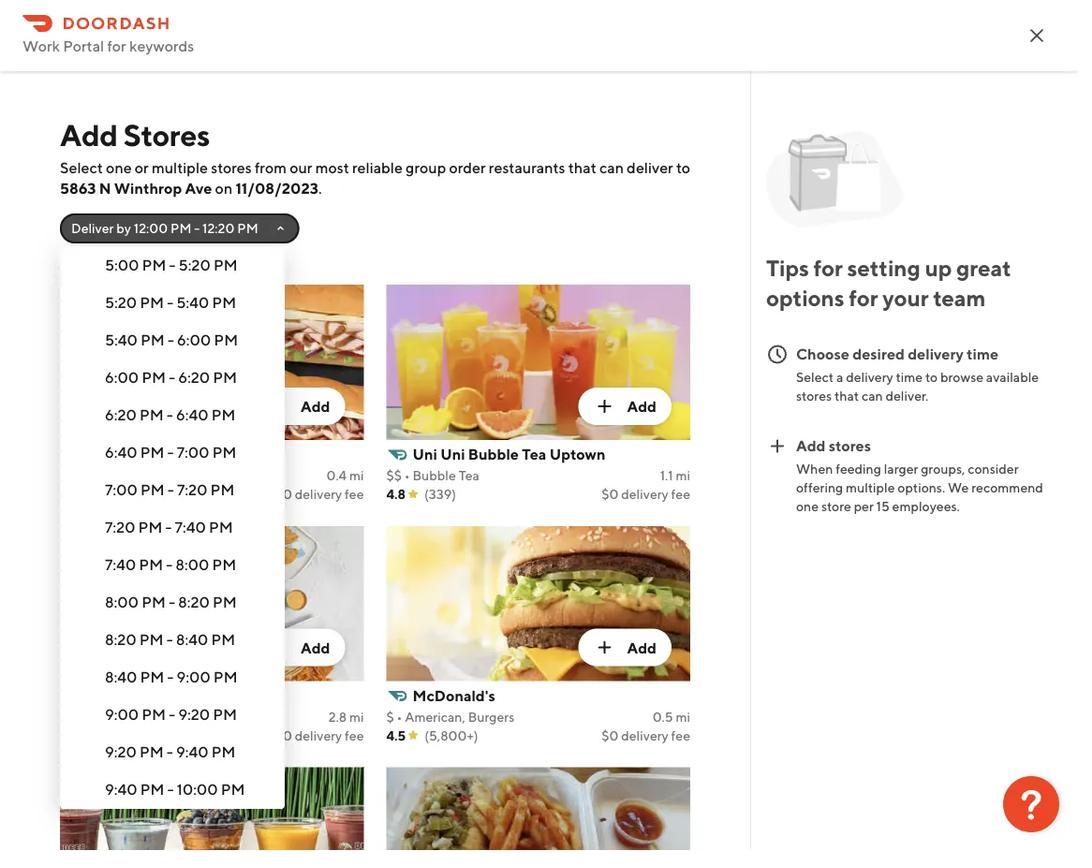 Task type: vqa. For each thing, say whether or not it's contained in the screenshot.
Previous button of carousel image
no



Task type: locate. For each thing, give the bounding box(es) containing it.
2 check image from the top
[[75, 67, 97, 90]]

menu
[[60, 0, 285, 809]]

1 horizontal spatial 8:40
[[176, 631, 208, 649]]

2 horizontal spatial to
[[926, 369, 938, 385]]

- for 8:40
[[167, 631, 173, 649]]

support link
[[0, 568, 300, 605]]

$$ up 4.8
[[386, 468, 402, 483]]

options.
[[898, 480, 946, 495]]

to inside go to doordash.com link
[[80, 536, 94, 554]]

- for 7:00
[[167, 444, 174, 461]]

9:00 inside 8:40 pm - 9:00 pm button
[[177, 668, 211, 686]]

1 horizontal spatial select
[[796, 369, 834, 385]]

0 horizontal spatial 7:20
[[105, 519, 135, 536]]

0 horizontal spatial 9:00
[[105, 706, 139, 724]]

- inside "button"
[[167, 631, 173, 649]]

1 vertical spatial multiple
[[846, 480, 895, 495]]

1 horizontal spatial bubble
[[468, 445, 519, 463]]

one
[[106, 159, 132, 177], [796, 499, 819, 514]]

1 horizontal spatial 7:20
[[177, 481, 207, 499]]

6:20 up subway
[[105, 406, 137, 424]]

0 horizontal spatial select
[[60, 159, 103, 177]]

6:00 up payment methods
[[105, 369, 139, 386]]

keywords
[[129, 37, 194, 55], [129, 37, 194, 55]]

payment methods
[[56, 412, 181, 430]]

add button
[[252, 388, 345, 425], [579, 388, 672, 425], [252, 629, 345, 667], [579, 629, 672, 667]]

1 vertical spatial one
[[796, 499, 819, 514]]

• for uni uni bubble tea uptown
[[405, 468, 410, 483]]

7:40 down go to doordash.com
[[105, 556, 136, 574]]

- down '6:00 pm - 6:20 pm' button
[[167, 406, 173, 424]]

0 horizontal spatial tea
[[459, 468, 480, 483]]

menu containing 5:00 pm - 5:20 pm
[[60, 0, 285, 809]]

1 vertical spatial 7:20
[[105, 519, 135, 536]]

8:00 pm - 8:20 pm button
[[60, 585, 285, 622]]

can inside choose desired delivery time select a delivery time to browse available stores that can deliver.
[[862, 388, 883, 403]]

8:20 up 'sissy's'
[[105, 631, 136, 649]]

portal
[[63, 37, 104, 55], [63, 37, 104, 55]]

$$ • breakfast,  salads & sandwiches
[[60, 709, 272, 725]]

add button for sissy's sandwich
[[252, 629, 345, 667]]

7:20 down (33)
[[105, 519, 135, 536]]

2.8
[[329, 709, 347, 725]]

0 vertical spatial to
[[676, 159, 690, 177]]

available
[[986, 369, 1039, 385]]

stores inside choose desired delivery time select a delivery time to browse available stores that can deliver.
[[796, 388, 832, 403]]

delivery down 0.4 in the bottom left of the page
[[295, 486, 342, 502]]

4.0
[[60, 486, 81, 502]]

to right the deliver
[[676, 159, 690, 177]]

bubble for •
[[413, 468, 456, 483]]

• right $
[[397, 709, 402, 725]]

0 vertical spatial 7:40
[[175, 519, 206, 536]]

select up 5863
[[60, 159, 103, 177]]

we
[[948, 480, 969, 495]]

3 check image from the top
[[75, 142, 97, 165]]

0 vertical spatial check image
[[75, 30, 97, 52]]

from
[[255, 159, 287, 177]]

10:00
[[177, 781, 218, 799]]

mi right 0.5
[[676, 709, 690, 725]]

7:20 down 6:40 pm - 7:00 pm button
[[177, 481, 207, 499]]

to right go
[[80, 536, 94, 554]]

0 vertical spatial 8:20
[[178, 594, 210, 611]]

2 vertical spatial to
[[80, 536, 94, 554]]

4 check button from the top
[[60, 97, 285, 135]]

9:00 pm - 9:20 pm button
[[60, 697, 285, 735]]

- for 9:20
[[169, 706, 175, 724]]

tea for $$ • bubble tea
[[459, 468, 480, 483]]

1 vertical spatial check image
[[75, 105, 97, 127]]

1 vertical spatial 6:20
[[105, 406, 137, 424]]

1 horizontal spatial 9:00
[[177, 668, 211, 686]]

meals
[[127, 122, 167, 140]]

6:00 pm - 6:20 pm button
[[60, 360, 285, 397]]

$$ for sissy's sandwich
[[60, 709, 75, 725]]

group
[[406, 159, 446, 177]]

tips for setting up great options for your team
[[766, 255, 1012, 312]]

0 vertical spatial bubble
[[468, 445, 519, 463]]

delivery down 2.8
[[295, 728, 342, 743]]

1 horizontal spatial time
[[967, 345, 999, 363]]

0 vertical spatial stores
[[211, 159, 252, 177]]

5:40 down 5:00 pm - 5:20 pm 'button'
[[176, 294, 209, 312]]

time
[[967, 345, 999, 363], [896, 369, 923, 385]]

1 vertical spatial that
[[835, 388, 859, 403]]

1 horizontal spatial 9:20
[[178, 706, 210, 724]]

$0 delivery fee
[[275, 486, 364, 502], [602, 486, 690, 502], [275, 728, 364, 743], [602, 728, 690, 743]]

0 vertical spatial time
[[967, 345, 999, 363]]

7:40 pm - 8:00 pm
[[105, 556, 236, 574]]

- down deliver by 12:00 pm - 12:20 pm 'dropdown button'
[[169, 256, 176, 274]]

1 horizontal spatial 6:00
[[177, 331, 211, 349]]

1 vertical spatial 5:40
[[105, 331, 138, 349]]

can left the deliver
[[600, 159, 624, 177]]

one left or
[[106, 159, 132, 177]]

1 vertical spatial 5:20
[[105, 294, 137, 312]]

add button up 0.4 in the bottom left of the page
[[252, 388, 345, 425]]

0 vertical spatial 6:00
[[177, 331, 211, 349]]

team
[[933, 285, 986, 312]]

dashpass
[[56, 205, 122, 223]]

store
[[822, 499, 852, 514]]

- down 7:00 pm - 7:20 pm button
[[165, 519, 172, 536]]

bubble left 7
[[468, 445, 519, 463]]

8:40 up 'sissy's'
[[105, 668, 137, 686]]

thu
[[875, 437, 902, 455]]

order
[[755, 105, 792, 121], [437, 499, 473, 514], [596, 499, 632, 514], [755, 499, 792, 514], [914, 499, 951, 514]]

stores up feeding
[[829, 437, 871, 455]]

fee down 1.1 mi at the bottom right of the page
[[671, 486, 690, 502]]

add stores select one or multiple stores from our most reliable group order restaurants that can deliver to 5863 n winthrop ave on 11/08/2023 .
[[60, 117, 690, 197]]

that down a
[[835, 388, 859, 403]]

dashpass for work link
[[0, 195, 300, 232]]

0 vertical spatial one
[[106, 159, 132, 177]]

add
[[60, 117, 118, 152], [301, 397, 330, 415], [627, 397, 657, 415], [796, 437, 826, 455], [301, 639, 330, 657], [627, 639, 657, 657]]

fee for sissy's sandwich
[[345, 728, 364, 743]]

6:40 up sandwiches,
[[105, 444, 137, 461]]

$0 delivery fee down 0.4 in the bottom left of the page
[[275, 486, 364, 502]]

multiple
[[152, 159, 208, 177], [846, 480, 895, 495]]

6:40 down '6:00 pm - 6:20 pm' button
[[176, 406, 209, 424]]

1 horizontal spatial 6:40
[[176, 406, 209, 424]]

1 vertical spatial 9:40
[[105, 781, 137, 799]]

1 vertical spatial 9:00
[[105, 706, 139, 724]]

groups,
[[921, 461, 965, 477]]

tea left the tue
[[522, 445, 547, 463]]

- down 6:20 pm - 6:40 pm button
[[167, 444, 174, 461]]

1 vertical spatial select
[[796, 369, 834, 385]]

1 horizontal spatial 7:00
[[177, 444, 209, 461]]

$0 delivery fee for subway
[[275, 486, 364, 502]]

bubble for uni
[[468, 445, 519, 463]]

to left browse
[[926, 369, 938, 385]]

0 horizontal spatial 5:20
[[105, 294, 137, 312]]

sandwiches,
[[86, 468, 160, 483]]

8:20 inside button
[[178, 594, 210, 611]]

stores inside add stores when feeding larger groups, consider offering multiple options. we recommend one store per 15 employees.
[[829, 437, 871, 455]]

5:20 pm - 5:40 pm
[[105, 294, 236, 312]]

1 vertical spatial 8:20
[[105, 631, 136, 649]]

- down 5:00 pm - 5:20 pm 'button'
[[167, 294, 173, 312]]

• up 4.9
[[78, 709, 84, 725]]

fee down 0.5 mi
[[671, 728, 690, 743]]

9:40 down &
[[176, 743, 209, 761]]

9:20
[[178, 706, 210, 724], [105, 743, 137, 761]]

that
[[568, 159, 597, 177], [835, 388, 859, 403]]

delivery up browse
[[908, 345, 964, 363]]

8:40
[[176, 631, 208, 649], [105, 668, 137, 686]]

0 vertical spatial 5:20
[[179, 256, 211, 274]]

salads down sandwich
[[149, 709, 187, 725]]

$$ up 4.0
[[60, 468, 75, 483]]

group orders link
[[0, 236, 300, 274]]

- down sandwich
[[169, 706, 175, 724]]

- down the $$ • breakfast,  salads & sandwiches at the bottom
[[167, 743, 173, 761]]

0 horizontal spatial 6:20
[[105, 406, 137, 424]]

- down doordash.com
[[166, 556, 173, 574]]

0 horizontal spatial time
[[896, 369, 923, 385]]

mi right 0.4 in the bottom left of the page
[[349, 468, 364, 483]]

fee down 0.4 mi
[[345, 486, 364, 502]]

- down 5:40 pm - 6:00 pm button
[[169, 369, 175, 386]]

1 horizontal spatial 8:20
[[178, 594, 210, 611]]

$0 delivery fee down 1.1
[[602, 486, 690, 502]]

7:20 pm - 7:40 pm button
[[60, 510, 285, 547]]

1 vertical spatial 6:00
[[105, 369, 139, 386]]

delivery for subway
[[295, 486, 342, 502]]

0 horizontal spatial bubble
[[413, 468, 456, 483]]

- down 8:00 pm - 8:20 pm button
[[167, 631, 173, 649]]

restaurants
[[489, 159, 565, 177]]

8:00 down go to doordash.com
[[105, 594, 139, 611]]

add button for uni uni bubble tea uptown
[[579, 388, 672, 425]]

5:20 down deliver by 12:00 pm - 12:20 pm 'dropdown button'
[[179, 256, 211, 274]]

8:40 inside button
[[105, 668, 137, 686]]

great
[[957, 255, 1012, 282]]

mi right 2.8
[[349, 709, 364, 725]]

1 horizontal spatial 6:20
[[178, 369, 210, 386]]

0 horizontal spatial 7:00
[[105, 481, 138, 499]]

$0 delivery fee down 0.5
[[602, 728, 690, 743]]

1 horizontal spatial 9:40
[[176, 743, 209, 761]]

by
[[116, 221, 131, 236]]

bubble
[[468, 445, 519, 463], [413, 468, 456, 483]]

that right restaurants
[[568, 159, 597, 177]]

4.5
[[386, 728, 406, 743]]

4 check image from the top
[[75, 180, 97, 202]]

0 vertical spatial multiple
[[152, 159, 208, 177]]

american,
[[405, 709, 466, 725]]

- down 5:20 pm - 5:40 pm button
[[168, 331, 174, 349]]

delivery for sissy's sandwich
[[295, 728, 342, 743]]

7:00 down "history"
[[105, 481, 138, 499]]

8:20
[[178, 594, 210, 611], [105, 631, 136, 649]]

- left "12:20"
[[194, 221, 200, 236]]

1 horizontal spatial to
[[676, 159, 690, 177]]

$$ up 4.9
[[60, 709, 75, 725]]

6:20 down 5:40 pm - 6:00 pm button
[[178, 369, 210, 386]]

1 vertical spatial 6:40
[[105, 444, 137, 461]]

0 horizontal spatial 8:20
[[105, 631, 136, 649]]

1 horizontal spatial one
[[796, 499, 819, 514]]

salads down 6:40 pm - 7:00 pm
[[163, 468, 202, 483]]

per
[[854, 499, 874, 514]]

1 horizontal spatial uni
[[441, 445, 465, 463]]

5:20 down 5:00
[[105, 294, 137, 312]]

6:00 down 5:20 pm - 5:40 pm button
[[177, 331, 211, 349]]

$
[[386, 709, 394, 725]]

5:00 pm - 5:20 pm
[[105, 256, 238, 274]]

0 horizontal spatial 6:00
[[105, 369, 139, 386]]

work
[[22, 37, 60, 55], [22, 37, 60, 55], [147, 205, 184, 223]]

- left 10:00
[[167, 781, 174, 799]]

0 horizontal spatial 8:40
[[105, 668, 137, 686]]

check image up the vouchers
[[75, 105, 97, 127]]

9:00 inside "9:00 pm - 9:20 pm" 'button'
[[105, 706, 139, 724]]

fee down '2.8 mi'
[[345, 728, 364, 743]]

vouchers
[[56, 163, 120, 181]]

6:20 pm - 6:40 pm
[[105, 406, 236, 424]]

larger
[[884, 461, 919, 477]]

9:40 down 9:20 pm - 9:40 pm
[[105, 781, 137, 799]]

1 vertical spatial tea
[[459, 468, 480, 483]]

2 vertical spatial stores
[[829, 437, 871, 455]]

7
[[531, 432, 543, 459]]

9:20 down sandwich
[[178, 706, 210, 724]]

salads
[[163, 468, 202, 483], [149, 709, 187, 725]]

add button up uptown
[[579, 388, 672, 425]]

check button
[[60, 0, 285, 22], [60, 22, 285, 60], [60, 60, 285, 97], [60, 97, 285, 135], [60, 135, 285, 172], [60, 172, 285, 210], [60, 210, 285, 247]]

- for 5:20
[[169, 256, 176, 274]]

delivery down 1.1
[[621, 486, 669, 502]]

0 horizontal spatial 7:40
[[105, 556, 136, 574]]

0 vertical spatial select
[[60, 159, 103, 177]]

7:20 pm - 7:40 pm
[[105, 519, 233, 536]]

add button up 2.8
[[252, 629, 345, 667]]

that inside choose desired delivery time select a delivery time to browse available stores that can deliver.
[[835, 388, 859, 403]]

8:00 down 7:20 pm - 7:40 pm button
[[176, 556, 209, 574]]

can
[[600, 159, 624, 177], [862, 388, 883, 403]]

stores down the choose
[[796, 388, 832, 403]]

fri
[[1033, 44, 1052, 61]]

9:00 down 'sissy's'
[[105, 706, 139, 724]]

1 vertical spatial stores
[[796, 388, 832, 403]]

0 vertical spatial tea
[[522, 445, 547, 463]]

8:20 down 7:40 pm - 8:00 pm button
[[178, 594, 210, 611]]

check image up expensed
[[75, 30, 97, 52]]

- down billing history link
[[168, 481, 174, 499]]

6:40 pm - 7:00 pm
[[105, 444, 236, 461]]

(5,800+)
[[425, 728, 478, 743]]

to
[[676, 159, 690, 177], [926, 369, 938, 385], [80, 536, 94, 554]]

$$
[[60, 468, 75, 483], [386, 468, 402, 483], [60, 709, 75, 725]]

9:00 up sandwich
[[177, 668, 211, 686]]

to inside add stores select one or multiple stores from our most reliable group order restaurants that can deliver to 5863 n winthrop ave on 11/08/2023 .
[[676, 159, 690, 177]]

2 check image from the top
[[75, 105, 97, 127]]

tea for uni uni bubble tea uptown
[[522, 445, 547, 463]]

• up 4.8
[[405, 468, 410, 483]]

add for uni uni bubble tea uptown
[[627, 397, 657, 415]]

1 horizontal spatial that
[[835, 388, 859, 403]]

check image
[[75, 0, 97, 15], [75, 67, 97, 90], [75, 142, 97, 165], [75, 180, 97, 202], [75, 217, 97, 240]]

mi right 1.1
[[676, 468, 690, 483]]

0 vertical spatial 5:40
[[176, 294, 209, 312]]

1 horizontal spatial multiple
[[846, 480, 895, 495]]

multiple up the per
[[846, 480, 895, 495]]

to inside choose desired delivery time select a delivery time to browse available stores that can deliver.
[[926, 369, 938, 385]]

0 horizontal spatial one
[[106, 159, 132, 177]]

0 horizontal spatial to
[[80, 536, 94, 554]]

1 vertical spatial salads
[[149, 709, 187, 725]]

0 horizontal spatial uni
[[413, 445, 437, 463]]

1 vertical spatial 8:00
[[105, 594, 139, 611]]

- for 9:40
[[167, 743, 173, 761]]

0 vertical spatial 8:40
[[176, 631, 208, 649]]

0 horizontal spatial that
[[568, 159, 597, 177]]

0 horizontal spatial 9:20
[[105, 743, 137, 761]]

select inside choose desired delivery time select a delivery time to browse available stores that can deliver.
[[796, 369, 834, 385]]

5:40 up the groups link
[[105, 331, 138, 349]]

2 check button from the top
[[60, 22, 285, 60]]

tips
[[766, 255, 809, 282]]

groups link
[[0, 361, 300, 398]]

- for 10:00
[[167, 781, 174, 799]]

can left deliver. at right top
[[862, 388, 883, 403]]

$0 delivery fee down 2.8
[[275, 728, 364, 743]]

new
[[724, 105, 752, 121], [406, 499, 434, 514], [565, 499, 593, 514], [724, 499, 752, 514], [884, 499, 912, 514]]

9:40 inside "button"
[[105, 781, 137, 799]]

time up deliver. at right top
[[896, 369, 923, 385]]

0 horizontal spatial multiple
[[152, 159, 208, 177]]

new order button for 9
[[850, 492, 985, 522]]

0 vertical spatial 9:20
[[178, 706, 210, 724]]

- down 7:40 pm - 8:00 pm button
[[169, 594, 175, 611]]

1 horizontal spatial can
[[862, 388, 883, 403]]

1 horizontal spatial tea
[[522, 445, 547, 463]]

go to doordash.com link
[[0, 527, 300, 564]]

7:00 down 6:20 pm - 6:40 pm button
[[177, 444, 209, 461]]

1 vertical spatial bubble
[[413, 468, 456, 483]]

new order
[[724, 105, 792, 121], [406, 499, 473, 514], [565, 499, 632, 514], [724, 499, 792, 514], [884, 499, 951, 514]]

0 vertical spatial that
[[568, 159, 597, 177]]

stores up on
[[211, 159, 252, 177]]

1 vertical spatial time
[[896, 369, 923, 385]]

delivery for uni uni bubble tea uptown
[[621, 486, 669, 502]]

5 check image from the top
[[75, 217, 97, 240]]

0 vertical spatial 6:20
[[178, 369, 210, 386]]

work portal for keywords
[[22, 37, 194, 55], [22, 37, 194, 55]]

- inside "button"
[[167, 781, 174, 799]]

8:40 down 8:00 pm - 8:20 pm button
[[176, 631, 208, 649]]

0 horizontal spatial 9:40
[[105, 781, 137, 799]]

deliver by 12:00 pm - 12:20 pm
[[71, 221, 258, 236]]

select inside add stores select one or multiple stores from our most reliable group order restaurants that can deliver to 5863 n winthrop ave on 11/08/2023 .
[[60, 159, 103, 177]]

1 vertical spatial 8:40
[[105, 668, 137, 686]]

1 vertical spatial can
[[862, 388, 883, 403]]

add button up 0.5
[[579, 629, 672, 667]]

9:20 down breakfast,
[[105, 743, 137, 761]]

1 vertical spatial 9:20
[[105, 743, 137, 761]]

up
[[925, 255, 952, 282]]

one down offering
[[796, 499, 819, 514]]

• up 4.0
[[78, 468, 84, 483]]

0 horizontal spatial can
[[600, 159, 624, 177]]

0 vertical spatial 7:00
[[177, 444, 209, 461]]

0 vertical spatial 9:40
[[176, 743, 209, 761]]

0 vertical spatial 9:00
[[177, 668, 211, 686]]

time up browse
[[967, 345, 999, 363]]

7:40 down 7:00 pm - 7:20 pm button
[[175, 519, 206, 536]]

0 vertical spatial 6:40
[[176, 406, 209, 424]]

on
[[215, 179, 233, 197]]

•
[[78, 468, 84, 483], [405, 468, 410, 483], [78, 709, 84, 725], [397, 709, 402, 725]]

tea down uni uni bubble tea uptown
[[459, 468, 480, 483]]

tue
[[554, 437, 580, 455]]

1 check image from the top
[[75, 0, 97, 15]]

bubble up (339)
[[413, 468, 456, 483]]

0 vertical spatial salads
[[163, 468, 202, 483]]

1 vertical spatial to
[[926, 369, 938, 385]]

0.4
[[326, 468, 347, 483]]

check image
[[75, 30, 97, 52], [75, 105, 97, 127]]

multiple up ave
[[152, 159, 208, 177]]

go to doordash.com
[[56, 536, 199, 554]]

- for 6:00
[[168, 331, 174, 349]]

- up sandwich
[[167, 668, 174, 686]]

15
[[877, 499, 890, 514]]

multiple inside add stores when feeding larger groups, consider offering multiple options. we recommend one store per 15 employees.
[[846, 480, 895, 495]]

select down the choose
[[796, 369, 834, 385]]

$$ for subway
[[60, 468, 75, 483]]

recommend
[[972, 480, 1044, 495]]

1 check button from the top
[[60, 0, 285, 22]]

delivery down 0.5
[[621, 728, 669, 743]]

7:40
[[175, 519, 206, 536], [105, 556, 136, 574]]



Task type: describe. For each thing, give the bounding box(es) containing it.
6:00 pm - 6:20 pm
[[105, 369, 237, 386]]

n
[[99, 179, 111, 197]]

mon
[[397, 437, 429, 455]]

- for 6:40
[[167, 406, 173, 424]]

3 check button from the top
[[60, 60, 285, 97]]

methods
[[120, 412, 181, 430]]

$$ • sandwiches, salads
[[60, 468, 202, 483]]

add inside add stores select one or multiple stores from our most reliable group order restaurants that can deliver to 5863 n winthrop ave on 11/08/2023 .
[[60, 117, 118, 152]]

12:00
[[134, 221, 168, 236]]

1 uni from the left
[[413, 445, 437, 463]]

6:20 inside 6:20 pm - 6:40 pm button
[[105, 406, 137, 424]]

9:40 pm - 10:00 pm
[[105, 781, 245, 799]]

6:20 inside '6:00 pm - 6:20 pm' button
[[178, 369, 210, 386]]

vouchers link
[[0, 154, 300, 191]]

delivery for mcdonald's
[[621, 728, 669, 743]]

stores
[[123, 117, 210, 152]]

payment
[[56, 412, 117, 430]]

9:40 inside button
[[176, 743, 209, 761]]

8:20 pm - 8:40 pm
[[105, 631, 235, 649]]

salads for sissy's sandwich
[[149, 709, 187, 725]]

- for 8:00
[[166, 556, 173, 574]]

- for 7:20
[[168, 481, 174, 499]]

add for mcdonald's
[[627, 639, 657, 657]]

5:40 pm - 6:00 pm button
[[60, 322, 285, 360]]

our
[[290, 159, 312, 177]]

add inside add stores when feeding larger groups, consider offering multiple options. we recommend one store per 15 employees.
[[796, 437, 826, 455]]

• for mcdonald's
[[397, 709, 402, 725]]

dashpass for work
[[56, 205, 184, 223]]

employees link
[[0, 319, 300, 357]]

- for 8:20
[[169, 594, 175, 611]]

choose desired delivery time select a delivery time to browse available stores that can deliver.
[[796, 345, 1039, 403]]

billing history
[[56, 453, 151, 471]]

breakfast,
[[86, 709, 146, 725]]

7:00 pm - 7:20 pm
[[105, 481, 235, 499]]

- for 5:40
[[167, 294, 173, 312]]

browse
[[941, 369, 984, 385]]

8:20 inside "button"
[[105, 631, 136, 649]]

offering
[[796, 480, 843, 495]]

or
[[135, 159, 149, 177]]

1 vertical spatial 7:00
[[105, 481, 138, 499]]

subway
[[86, 445, 141, 463]]

a
[[837, 369, 844, 385]]

your
[[883, 285, 929, 312]]

9:20 inside 'button'
[[178, 706, 210, 724]]

salads for subway
[[163, 468, 202, 483]]

payment methods link
[[0, 402, 300, 439]]

9:20 inside button
[[105, 743, 137, 761]]

new order button for 6
[[372, 492, 507, 522]]

mi for mcdonald's
[[676, 709, 690, 725]]

add button for subway
[[252, 388, 345, 425]]

6:20 pm - 6:40 pm button
[[60, 397, 285, 435]]

- for 9:00
[[167, 668, 174, 686]]

desired
[[853, 345, 905, 363]]

fee for uni uni bubble tea uptown
[[671, 486, 690, 502]]

history
[[102, 453, 151, 471]]

5:20 inside 5:00 pm - 5:20 pm 'button'
[[179, 256, 211, 274]]

sandwich
[[134, 687, 200, 705]]

add button for mcdonald's
[[579, 629, 672, 667]]

stores inside add stores select one or multiple stores from our most reliable group order restaurants that can deliver to 5863 n winthrop ave on 11/08/2023 .
[[211, 159, 252, 177]]

5863
[[60, 179, 96, 197]]

mi for uni uni bubble tea uptown
[[676, 468, 690, 483]]

support
[[56, 578, 111, 595]]

0.5 mi
[[653, 709, 690, 725]]

add for sissy's sandwich
[[301, 639, 330, 657]]

- for 6:20
[[169, 369, 175, 386]]

5 check button from the top
[[60, 135, 285, 172]]

$ • american, burgers
[[386, 709, 515, 725]]

add for subway
[[301, 397, 330, 415]]

new order button for 7
[[531, 492, 666, 522]]

6:40 pm - 7:00 pm button
[[60, 435, 285, 472]]

close image
[[1026, 24, 1048, 47]]

uptown
[[550, 445, 606, 463]]

7:40 pm - 8:00 pm button
[[60, 547, 285, 585]]

.
[[318, 179, 322, 197]]

4.8
[[386, 486, 406, 502]]

9:20 pm - 9:40 pm button
[[60, 735, 285, 772]]

2 uni from the left
[[441, 445, 465, 463]]

sissy's
[[86, 687, 131, 705]]

1 horizontal spatial 8:00
[[176, 556, 209, 574]]

mi for subway
[[349, 468, 364, 483]]

$0 for subway
[[275, 486, 292, 502]]

one inside add stores select one or multiple stores from our most reliable group order restaurants that can deliver to 5863 n winthrop ave on 11/08/2023 .
[[106, 159, 132, 177]]

• for subway
[[78, 468, 84, 483]]

$0 delivery fee for uni uni bubble tea uptown
[[602, 486, 690, 502]]

add stores when feeding larger groups, consider offering multiple options. we recommend one store per 15 employees.
[[796, 437, 1044, 514]]

one inside add stores when feeding larger groups, consider offering multiple options. we recommend one store per 15 employees.
[[796, 499, 819, 514]]

$0 for uni uni bubble tea uptown
[[602, 486, 619, 502]]

fee for mcdonald's
[[671, 728, 690, 743]]

fee for subway
[[345, 486, 364, 502]]

multiple inside add stores select one or multiple stores from our most reliable group order restaurants that can deliver to 5863 n winthrop ave on 11/08/2023 .
[[152, 159, 208, 177]]

that inside add stores select one or multiple stores from our most reliable group order restaurants that can deliver to 5863 n winthrop ave on 11/08/2023 .
[[568, 159, 597, 177]]

0 horizontal spatial 6:40
[[105, 444, 137, 461]]

0 horizontal spatial 8:00
[[105, 594, 139, 611]]

deliver
[[71, 221, 114, 236]]

• for sissy's sandwich
[[78, 709, 84, 725]]

expensed
[[56, 122, 124, 140]]

7 check button from the top
[[60, 210, 285, 247]]

5:00 pm - 5:20 pm button
[[60, 247, 285, 285]]

0 horizontal spatial 5:40
[[105, 331, 138, 349]]

1.1
[[660, 468, 673, 483]]

6 check button from the top
[[60, 172, 285, 210]]

burgers
[[468, 709, 515, 725]]

1 check image from the top
[[75, 30, 97, 52]]

5:00
[[105, 256, 139, 274]]

5:20 inside 5:20 pm - 5:40 pm button
[[105, 294, 137, 312]]

order
[[449, 159, 486, 177]]

(339)
[[424, 486, 456, 502]]

delivery down desired
[[846, 369, 893, 385]]

1 horizontal spatial 5:40
[[176, 294, 209, 312]]

group orders
[[56, 246, 153, 264]]

0 vertical spatial 7:20
[[177, 481, 207, 499]]

8
[[690, 432, 704, 459]]

orders
[[104, 246, 153, 264]]

$0 delivery fee for mcdonald's
[[602, 728, 690, 743]]

- inside 'dropdown button'
[[194, 221, 200, 236]]

billing
[[56, 453, 99, 471]]

sandwiches
[[201, 709, 272, 725]]

deliver.
[[886, 388, 929, 403]]

consider
[[968, 461, 1019, 477]]

open resource center image
[[1003, 777, 1060, 833]]

8:40 inside "button"
[[176, 631, 208, 649]]

most
[[315, 159, 349, 177]]

billing history link
[[0, 443, 300, 481]]

$0 for sissy's sandwich
[[275, 728, 292, 743]]

when
[[796, 461, 833, 477]]

can inside add stores select one or multiple stores from our most reliable group order restaurants that can deliver to 5863 n winthrop ave on 11/08/2023 .
[[600, 159, 624, 177]]

$0 delivery fee for sissy's sandwich
[[275, 728, 364, 743]]

1 vertical spatial 7:40
[[105, 556, 136, 574]]

8:00 pm - 8:20 pm
[[105, 594, 237, 611]]

group
[[56, 246, 101, 264]]

$0 for mcdonald's
[[602, 728, 619, 743]]

groups
[[56, 371, 107, 388]]

1 horizontal spatial 7:40
[[175, 519, 206, 536]]

(33)
[[99, 486, 123, 502]]

$$ • bubble tea
[[386, 468, 480, 483]]

feeding
[[836, 461, 882, 477]]

uni uni bubble tea uptown
[[413, 445, 606, 463]]

options
[[766, 285, 845, 312]]

5:40 pm - 6:00 pm
[[105, 331, 238, 349]]

reliable
[[352, 159, 403, 177]]

$$ for uni uni bubble tea uptown
[[386, 468, 402, 483]]

expensed meals link
[[0, 112, 300, 150]]

7:00 pm - 7:20 pm button
[[60, 472, 285, 510]]

- for 7:40
[[165, 519, 172, 536]]

go
[[56, 536, 77, 554]]

8:40 pm - 9:00 pm button
[[60, 660, 285, 697]]

mi for sissy's sandwich
[[349, 709, 364, 725]]

0.5
[[653, 709, 673, 725]]



